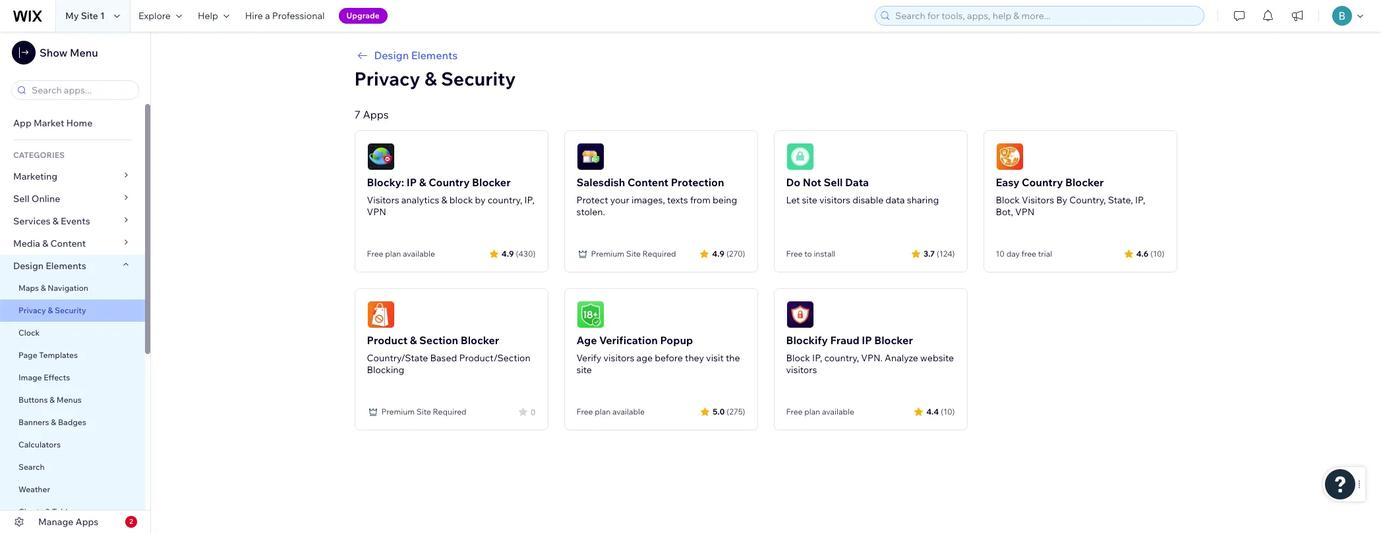 Task type: locate. For each thing, give the bounding box(es) containing it.
0 horizontal spatial block
[[786, 353, 810, 365]]

premium site required for blocker
[[381, 407, 467, 417]]

section
[[419, 334, 458, 347]]

app market home link
[[0, 112, 145, 134]]

1 vertical spatial design elements
[[13, 260, 86, 272]]

easy country blocker block visitors by country, state, ip, bot, vpn
[[996, 176, 1145, 218]]

0 horizontal spatial vpn
[[367, 206, 386, 218]]

site inside do not sell data let site visitors disable data sharing
[[802, 194, 817, 206]]

trial
[[1038, 249, 1052, 259]]

free right 0
[[576, 407, 593, 417]]

0 horizontal spatial design elements link
[[0, 255, 145, 278]]

site down age
[[576, 365, 592, 376]]

blockify fraud ip blocker block ip, country, vpn. analyze website visitors
[[786, 334, 954, 376]]

blocky:
[[367, 176, 404, 189]]

Search for tools, apps, help & more... field
[[891, 7, 1200, 25]]

apps for 7 apps
[[363, 108, 389, 121]]

1 horizontal spatial visitors
[[1022, 194, 1054, 206]]

1 horizontal spatial elements
[[411, 49, 458, 62]]

premium for salesdish
[[591, 249, 624, 259]]

1 horizontal spatial site
[[802, 194, 817, 206]]

blocky: ip & country blocker visitors analytics & block by country, ip, vpn
[[367, 176, 535, 218]]

3.7 (124)
[[924, 249, 955, 259]]

charts & tables
[[18, 508, 76, 517]]

visitors left by
[[1022, 194, 1054, 206]]

1 horizontal spatial free plan available
[[576, 407, 645, 417]]

content up images,
[[628, 176, 668, 189]]

apps right manage
[[76, 517, 98, 529]]

visitors down data
[[819, 194, 850, 206]]

privacy inside "link"
[[18, 306, 46, 316]]

design down upgrade button
[[374, 49, 409, 62]]

country,
[[1069, 194, 1106, 206]]

marketing
[[13, 171, 57, 183]]

site down "based"
[[416, 407, 431, 417]]

verify
[[576, 353, 601, 365]]

free to install
[[786, 249, 835, 259]]

1 vertical spatial sell
[[13, 193, 29, 205]]

1 vertical spatial privacy & security
[[18, 306, 86, 316]]

1 horizontal spatial premium
[[591, 249, 624, 259]]

1 horizontal spatial vpn
[[1015, 206, 1035, 218]]

available
[[403, 249, 435, 259], [612, 407, 645, 417], [822, 407, 854, 417]]

2 horizontal spatial visitors
[[819, 194, 850, 206]]

premium for product
[[381, 407, 415, 417]]

1 4.9 from the left
[[502, 249, 514, 259]]

premium site required
[[591, 249, 676, 259], [381, 407, 467, 417]]

content inside salesdish content protection protect your images, texts from being stolen.
[[628, 176, 668, 189]]

0 vertical spatial security
[[441, 67, 516, 90]]

site left 1
[[81, 10, 98, 22]]

apps right "7"
[[363, 108, 389, 121]]

1 horizontal spatial security
[[441, 67, 516, 90]]

2 vpn from the left
[[1015, 206, 1035, 218]]

1 vertical spatial design
[[13, 260, 44, 272]]

calculators
[[18, 440, 61, 450]]

apps
[[363, 108, 389, 121], [76, 517, 98, 529]]

1 visitors from the left
[[367, 194, 399, 206]]

0 horizontal spatial premium site required
[[381, 407, 467, 417]]

1 horizontal spatial ip
[[862, 334, 872, 347]]

0 horizontal spatial available
[[403, 249, 435, 259]]

install
[[814, 249, 835, 259]]

blocker up product/section
[[461, 334, 499, 347]]

1 vertical spatial (10)
[[941, 407, 955, 417]]

available down age
[[612, 407, 645, 417]]

before
[[655, 353, 683, 365]]

security inside privacy & security "link"
[[55, 306, 86, 316]]

available for blocker
[[403, 249, 435, 259]]

market
[[34, 117, 64, 129]]

image effects link
[[0, 367, 145, 390]]

block inside easy country blocker block visitors by country, state, ip, bot, vpn
[[996, 194, 1020, 206]]

privacy up clock
[[18, 306, 46, 316]]

1 horizontal spatial apps
[[363, 108, 389, 121]]

country, down the fraud
[[824, 353, 859, 365]]

2 vertical spatial site
[[416, 407, 431, 417]]

site down your
[[626, 249, 641, 259]]

0 horizontal spatial design elements
[[13, 260, 86, 272]]

0 horizontal spatial privacy & security
[[18, 306, 86, 316]]

blocker up analyze
[[874, 334, 913, 347]]

plan for blocky:
[[385, 249, 401, 259]]

sell left online at the top of page
[[13, 193, 29, 205]]

free up product & section blocker logo
[[367, 249, 383, 259]]

block down easy
[[996, 194, 1020, 206]]

country inside easy country blocker block visitors by country, state, ip, bot, vpn
[[1022, 176, 1063, 189]]

show menu
[[40, 46, 98, 59]]

country up "block"
[[429, 176, 470, 189]]

blocker inside easy country blocker block visitors by country, state, ip, bot, vpn
[[1065, 176, 1104, 189]]

free plan available for age
[[576, 407, 645, 417]]

4.9 left the (270)
[[712, 249, 724, 259]]

0 horizontal spatial visitors
[[604, 353, 634, 365]]

ip up the analytics
[[407, 176, 417, 189]]

ip up vpn.
[[862, 334, 872, 347]]

premium site required down "blocking"
[[381, 407, 467, 417]]

vpn down blocky:
[[367, 206, 386, 218]]

1 horizontal spatial visitors
[[786, 365, 817, 376]]

0 horizontal spatial privacy
[[18, 306, 46, 316]]

0 horizontal spatial apps
[[76, 517, 98, 529]]

design elements inside sidebar 'element'
[[13, 260, 86, 272]]

premium
[[591, 249, 624, 259], [381, 407, 415, 417]]

verification
[[599, 334, 658, 347]]

1 vertical spatial ip
[[862, 334, 872, 347]]

product & section blocker country/state based product/section blocking
[[367, 334, 531, 376]]

0 horizontal spatial free plan available
[[367, 249, 435, 259]]

visitors down blockify
[[786, 365, 817, 376]]

0 horizontal spatial required
[[433, 407, 467, 417]]

1 vpn from the left
[[367, 206, 386, 218]]

premium site required for protect
[[591, 249, 676, 259]]

1 horizontal spatial ip,
[[812, 353, 822, 365]]

menus
[[57, 396, 82, 405]]

free plan available
[[367, 249, 435, 259], [576, 407, 645, 417], [786, 407, 854, 417]]

disable
[[852, 194, 883, 206]]

content down services & events link
[[50, 238, 86, 250]]

0 horizontal spatial sell
[[13, 193, 29, 205]]

plan for blockify
[[804, 407, 820, 417]]

7
[[354, 108, 361, 121]]

0 vertical spatial block
[[996, 194, 1020, 206]]

1 vertical spatial required
[[433, 407, 467, 417]]

sell
[[824, 176, 843, 189], [13, 193, 29, 205]]

effects
[[44, 373, 70, 383]]

5.0
[[713, 407, 725, 417]]

block
[[449, 194, 473, 206]]

sell inside do not sell data let site visitors disable data sharing
[[824, 176, 843, 189]]

2 visitors from the left
[[1022, 194, 1054, 206]]

1 horizontal spatial block
[[996, 194, 1020, 206]]

0 horizontal spatial security
[[55, 306, 86, 316]]

0 vertical spatial required
[[642, 249, 676, 259]]

available down blockify fraud ip blocker block ip, country, vpn. analyze website visitors
[[822, 407, 854, 417]]

sell inside sell online link
[[13, 193, 29, 205]]

site
[[802, 194, 817, 206], [576, 365, 592, 376]]

visitors down blocky:
[[367, 194, 399, 206]]

0 vertical spatial premium site required
[[591, 249, 676, 259]]

0 horizontal spatial country,
[[488, 194, 522, 206]]

online
[[32, 193, 60, 205]]

apps inside sidebar 'element'
[[76, 517, 98, 529]]

0 horizontal spatial (10)
[[941, 407, 955, 417]]

2 horizontal spatial site
[[626, 249, 641, 259]]

1 horizontal spatial (10)
[[1151, 249, 1165, 259]]

site
[[81, 10, 98, 22], [626, 249, 641, 259], [416, 407, 431, 417]]

1 vertical spatial site
[[576, 365, 592, 376]]

0 vertical spatial privacy & security
[[354, 67, 516, 90]]

my site 1
[[65, 10, 105, 22]]

10 day free trial
[[996, 249, 1052, 259]]

required for section
[[433, 407, 467, 417]]

privacy up 7 apps
[[354, 67, 420, 90]]

free left the 'to'
[[786, 249, 803, 259]]

blocker inside blocky: ip & country blocker visitors analytics & block by country, ip, vpn
[[472, 176, 511, 189]]

professional
[[272, 10, 325, 22]]

services & events link
[[0, 210, 145, 233]]

0 horizontal spatial visitors
[[367, 194, 399, 206]]

0 vertical spatial design elements link
[[354, 47, 1177, 63]]

required down images,
[[642, 249, 676, 259]]

design
[[374, 49, 409, 62], [13, 260, 44, 272]]

4.9 for salesdish content protection
[[712, 249, 724, 259]]

website
[[920, 353, 954, 365]]

0 vertical spatial site
[[802, 194, 817, 206]]

0 vertical spatial premium
[[591, 249, 624, 259]]

country, right 'by' on the left
[[488, 194, 522, 206]]

1 vertical spatial privacy
[[18, 306, 46, 316]]

0 horizontal spatial 4.9
[[502, 249, 514, 259]]

media
[[13, 238, 40, 250]]

required for protection
[[642, 249, 676, 259]]

ip, right state,
[[1135, 194, 1145, 206]]

services & events
[[13, 216, 90, 227]]

visitors inside do not sell data let site visitors disable data sharing
[[819, 194, 850, 206]]

1 vertical spatial block
[[786, 353, 810, 365]]

apps for manage apps
[[76, 517, 98, 529]]

available for block
[[822, 407, 854, 417]]

1 vertical spatial country,
[[824, 353, 859, 365]]

5.0 (275)
[[713, 407, 745, 417]]

visitors inside easy country blocker block visitors by country, state, ip, bot, vpn
[[1022, 194, 1054, 206]]

(10) right 4.4
[[941, 407, 955, 417]]

0 vertical spatial ip
[[407, 176, 417, 189]]

privacy & security inside "link"
[[18, 306, 86, 316]]

1 horizontal spatial design
[[374, 49, 409, 62]]

ip, right 'by' on the left
[[524, 194, 535, 206]]

charts
[[18, 508, 43, 517]]

0 vertical spatial content
[[628, 176, 668, 189]]

0 vertical spatial sell
[[824, 176, 843, 189]]

premium down stolen. at the top of the page
[[591, 249, 624, 259]]

blocker up country,
[[1065, 176, 1104, 189]]

0 horizontal spatial ip,
[[524, 194, 535, 206]]

1 horizontal spatial country
[[1022, 176, 1063, 189]]

1 horizontal spatial required
[[642, 249, 676, 259]]

0 vertical spatial apps
[[363, 108, 389, 121]]

0 horizontal spatial country
[[429, 176, 470, 189]]

0 horizontal spatial content
[[50, 238, 86, 250]]

visitors
[[819, 194, 850, 206], [604, 353, 634, 365], [786, 365, 817, 376]]

1 horizontal spatial content
[[628, 176, 668, 189]]

0 horizontal spatial premium
[[381, 407, 415, 417]]

sidebar element
[[0, 32, 151, 534]]

0 horizontal spatial plan
[[385, 249, 401, 259]]

page
[[18, 351, 37, 361]]

4.9
[[502, 249, 514, 259], [712, 249, 724, 259]]

salesdish
[[576, 176, 625, 189]]

2 horizontal spatial ip,
[[1135, 194, 1145, 206]]

0 vertical spatial country,
[[488, 194, 522, 206]]

ip
[[407, 176, 417, 189], [862, 334, 872, 347]]

1 vertical spatial site
[[626, 249, 641, 259]]

free right (275)
[[786, 407, 803, 417]]

to
[[804, 249, 812, 259]]

1 vertical spatial design elements link
[[0, 255, 145, 278]]

0 horizontal spatial site
[[576, 365, 592, 376]]

popup
[[660, 334, 693, 347]]

&
[[424, 67, 437, 90], [419, 176, 426, 189], [441, 194, 447, 206], [53, 216, 59, 227], [42, 238, 48, 250], [41, 283, 46, 293], [48, 306, 53, 316], [410, 334, 417, 347], [50, 396, 55, 405], [51, 418, 56, 428], [45, 508, 50, 517]]

available for visitors
[[612, 407, 645, 417]]

premium site required down your
[[591, 249, 676, 259]]

block
[[996, 194, 1020, 206], [786, 353, 810, 365]]

premium down "blocking"
[[381, 407, 415, 417]]

1 vertical spatial security
[[55, 306, 86, 316]]

free for age
[[576, 407, 593, 417]]

design up the maps
[[13, 260, 44, 272]]

block down blockify
[[786, 353, 810, 365]]

required down "based"
[[433, 407, 467, 417]]

banners
[[18, 418, 49, 428]]

they
[[685, 353, 704, 365]]

0 horizontal spatial design
[[13, 260, 44, 272]]

1 horizontal spatial plan
[[595, 407, 611, 417]]

(10) right the '4.6'
[[1151, 249, 1165, 259]]

country,
[[488, 194, 522, 206], [824, 353, 859, 365]]

2 horizontal spatial plan
[[804, 407, 820, 417]]

vpn inside blocky: ip & country blocker visitors analytics & block by country, ip, vpn
[[367, 206, 386, 218]]

product/section
[[459, 353, 531, 365]]

ip, inside blocky: ip & country blocker visitors analytics & block by country, ip, vpn
[[524, 194, 535, 206]]

design inside sidebar 'element'
[[13, 260, 44, 272]]

manage
[[38, 517, 73, 529]]

navigation
[[48, 283, 88, 293]]

visitors down verification
[[604, 353, 634, 365]]

free for do
[[786, 249, 803, 259]]

0 vertical spatial design elements
[[374, 49, 458, 62]]

0 horizontal spatial site
[[81, 10, 98, 22]]

1 horizontal spatial privacy
[[354, 67, 420, 90]]

site for product & section blocker
[[416, 407, 431, 417]]

data
[[886, 194, 905, 206]]

ip, down blockify
[[812, 353, 822, 365]]

country inside blocky: ip & country blocker visitors analytics & block by country, ip, vpn
[[429, 176, 470, 189]]

0 vertical spatial elements
[[411, 49, 458, 62]]

1 horizontal spatial premium site required
[[591, 249, 676, 259]]

design elements
[[374, 49, 458, 62], [13, 260, 86, 272]]

1 horizontal spatial sell
[[824, 176, 843, 189]]

content
[[628, 176, 668, 189], [50, 238, 86, 250]]

1 horizontal spatial available
[[612, 407, 645, 417]]

easy country blocker logo image
[[996, 143, 1023, 171]]

free plan available for blockify
[[786, 407, 854, 417]]

1 horizontal spatial site
[[416, 407, 431, 417]]

country
[[429, 176, 470, 189], [1022, 176, 1063, 189]]

texts
[[667, 194, 688, 206]]

Search apps... field
[[28, 81, 134, 100]]

1 vertical spatial premium site required
[[381, 407, 467, 417]]

1 vertical spatial premium
[[381, 407, 415, 417]]

privacy
[[354, 67, 420, 90], [18, 306, 46, 316]]

my
[[65, 10, 79, 22]]

country up by
[[1022, 176, 1063, 189]]

vpn right the bot,
[[1015, 206, 1035, 218]]

sell right not
[[824, 176, 843, 189]]

hire
[[245, 10, 263, 22]]

0 horizontal spatial ip
[[407, 176, 417, 189]]

available down the analytics
[[403, 249, 435, 259]]

site right let
[[802, 194, 817, 206]]

2 country from the left
[[1022, 176, 1063, 189]]

1 vertical spatial content
[[50, 238, 86, 250]]

1 horizontal spatial 4.9
[[712, 249, 724, 259]]

0 vertical spatial design
[[374, 49, 409, 62]]

site inside "age verification popup verify visitors age before they visit the site"
[[576, 365, 592, 376]]

visitors
[[367, 194, 399, 206], [1022, 194, 1054, 206]]

0 vertical spatial (10)
[[1151, 249, 1165, 259]]

1 horizontal spatial country,
[[824, 353, 859, 365]]

explore
[[138, 10, 171, 22]]

block inside blockify fraud ip blocker block ip, country, vpn. analyze website visitors
[[786, 353, 810, 365]]

1 vertical spatial elements
[[46, 260, 86, 272]]

clock link
[[0, 322, 145, 345]]

4.9 left (430)
[[502, 249, 514, 259]]

2 horizontal spatial available
[[822, 407, 854, 417]]

ip, inside blockify fraud ip blocker block ip, country, vpn. analyze website visitors
[[812, 353, 822, 365]]

2 horizontal spatial free plan available
[[786, 407, 854, 417]]

vpn inside easy country blocker block visitors by country, state, ip, bot, vpn
[[1015, 206, 1035, 218]]

blocker up 'by' on the left
[[472, 176, 511, 189]]

sell online link
[[0, 188, 145, 210]]

1 vertical spatial apps
[[76, 517, 98, 529]]

1 country from the left
[[429, 176, 470, 189]]

2 4.9 from the left
[[712, 249, 724, 259]]



Task type: vqa. For each thing, say whether or not it's contained in the screenshot.
'site' inside the Do Not Sell Data Let site visitors disable data sharing
yes



Task type: describe. For each thing, give the bounding box(es) containing it.
your
[[610, 194, 629, 206]]

help button
[[190, 0, 237, 32]]

age verification popup logo image
[[576, 301, 604, 329]]

visitors inside "age verification popup verify visitors age before they visit the site"
[[604, 353, 634, 365]]

not
[[803, 176, 821, 189]]

content inside "link"
[[50, 238, 86, 250]]

4.9 (430)
[[502, 249, 536, 259]]

image
[[18, 373, 42, 383]]

services
[[13, 216, 50, 227]]

ip inside blockify fraud ip blocker block ip, country, vpn. analyze website visitors
[[862, 334, 872, 347]]

protection
[[671, 176, 724, 189]]

visitors inside blocky: ip & country blocker visitors analytics & block by country, ip, vpn
[[367, 194, 399, 206]]

banners & badges
[[18, 418, 86, 428]]

manage apps
[[38, 517, 98, 529]]

site for salesdish content protection
[[626, 249, 641, 259]]

blockify
[[786, 334, 828, 347]]

do not sell data  logo image
[[786, 143, 814, 171]]

(430)
[[516, 249, 536, 259]]

blocky: ip & country blocker logo image
[[367, 143, 395, 171]]

4.9 for blocky: ip & country blocker
[[502, 249, 514, 259]]

4.6 (10)
[[1136, 249, 1165, 259]]

4.4 (10)
[[926, 407, 955, 417]]

1 horizontal spatial privacy & security
[[354, 67, 516, 90]]

(275)
[[727, 407, 745, 417]]

sharing
[[907, 194, 939, 206]]

free for blockify
[[786, 407, 803, 417]]

page templates
[[18, 351, 80, 361]]

page templates link
[[0, 345, 145, 367]]

bot,
[[996, 206, 1013, 218]]

marketing link
[[0, 165, 145, 188]]

based
[[430, 353, 457, 365]]

free plan available for blocky:
[[367, 249, 435, 259]]

banners & badges link
[[0, 412, 145, 434]]

upgrade
[[346, 11, 380, 20]]

0 vertical spatial site
[[81, 10, 98, 22]]

fraud
[[830, 334, 859, 347]]

10
[[996, 249, 1005, 259]]

tables
[[52, 508, 76, 517]]

media & content link
[[0, 233, 145, 255]]

ip, inside easy country blocker block visitors by country, state, ip, bot, vpn
[[1135, 194, 1145, 206]]

help
[[198, 10, 218, 22]]

from
[[690, 194, 711, 206]]

visitors inside blockify fraud ip blocker block ip, country, vpn. analyze website visitors
[[786, 365, 817, 376]]

a
[[265, 10, 270, 22]]

let
[[786, 194, 800, 206]]

product & section blocker logo image
[[367, 301, 395, 329]]

age
[[576, 334, 597, 347]]

state,
[[1108, 194, 1133, 206]]

buttons
[[18, 396, 48, 405]]

data
[[845, 176, 869, 189]]

salesdish content protection protect your images, texts from being stolen.
[[576, 176, 737, 218]]

blocking
[[367, 365, 404, 376]]

easy
[[996, 176, 1019, 189]]

ip inside blocky: ip & country blocker visitors analytics & block by country, ip, vpn
[[407, 176, 417, 189]]

protect
[[576, 194, 608, 206]]

country, inside blockify fraud ip blocker block ip, country, vpn. analyze website visitors
[[824, 353, 859, 365]]

free for blocky:
[[367, 249, 383, 259]]

blocker inside blockify fraud ip blocker block ip, country, vpn. analyze website visitors
[[874, 334, 913, 347]]

privacy & security link
[[0, 300, 145, 322]]

weather link
[[0, 479, 145, 502]]

do
[[786, 176, 800, 189]]

country, inside blocky: ip & country blocker visitors analytics & block by country, ip, vpn
[[488, 194, 522, 206]]

(270)
[[726, 249, 745, 259]]

elements inside sidebar 'element'
[[46, 260, 86, 272]]

badges
[[58, 418, 86, 428]]

1 horizontal spatial design elements link
[[354, 47, 1177, 63]]

salesdish content protection logo image
[[576, 143, 604, 171]]

blocker inside "product & section blocker country/state based product/section blocking"
[[461, 334, 499, 347]]

do not sell data let site visitors disable data sharing
[[786, 176, 939, 206]]

charts & tables link
[[0, 502, 145, 524]]

free
[[1022, 249, 1036, 259]]

0 vertical spatial privacy
[[354, 67, 420, 90]]

plan for age
[[595, 407, 611, 417]]

vpn.
[[861, 353, 883, 365]]

1 horizontal spatial design elements
[[374, 49, 458, 62]]

weather
[[18, 485, 50, 495]]

sell online
[[13, 193, 60, 205]]

& inside "product & section blocker country/state based product/section blocking"
[[410, 334, 417, 347]]

age
[[637, 353, 653, 365]]

by
[[475, 194, 486, 206]]

country/state
[[367, 353, 428, 365]]

4.6
[[1136, 249, 1149, 259]]

age verification popup verify visitors age before they visit the site
[[576, 334, 740, 376]]

clock
[[18, 328, 40, 338]]

0
[[531, 408, 536, 418]]

buttons & menus link
[[0, 390, 145, 412]]

image effects
[[18, 373, 70, 383]]

visit
[[706, 353, 724, 365]]

4.9 (270)
[[712, 249, 745, 259]]

media & content
[[13, 238, 86, 250]]

blockify fraud ip blocker logo image
[[786, 301, 814, 329]]

7 apps
[[354, 108, 389, 121]]

(10) for easy country blocker
[[1151, 249, 1165, 259]]

hire a professional
[[245, 10, 325, 22]]

app
[[13, 117, 32, 129]]

(10) for blockify fraud ip blocker
[[941, 407, 955, 417]]

maps & navigation link
[[0, 278, 145, 300]]

search
[[18, 463, 45, 473]]

buttons & menus
[[18, 396, 82, 405]]

stolen.
[[576, 206, 605, 218]]

product
[[367, 334, 407, 347]]



